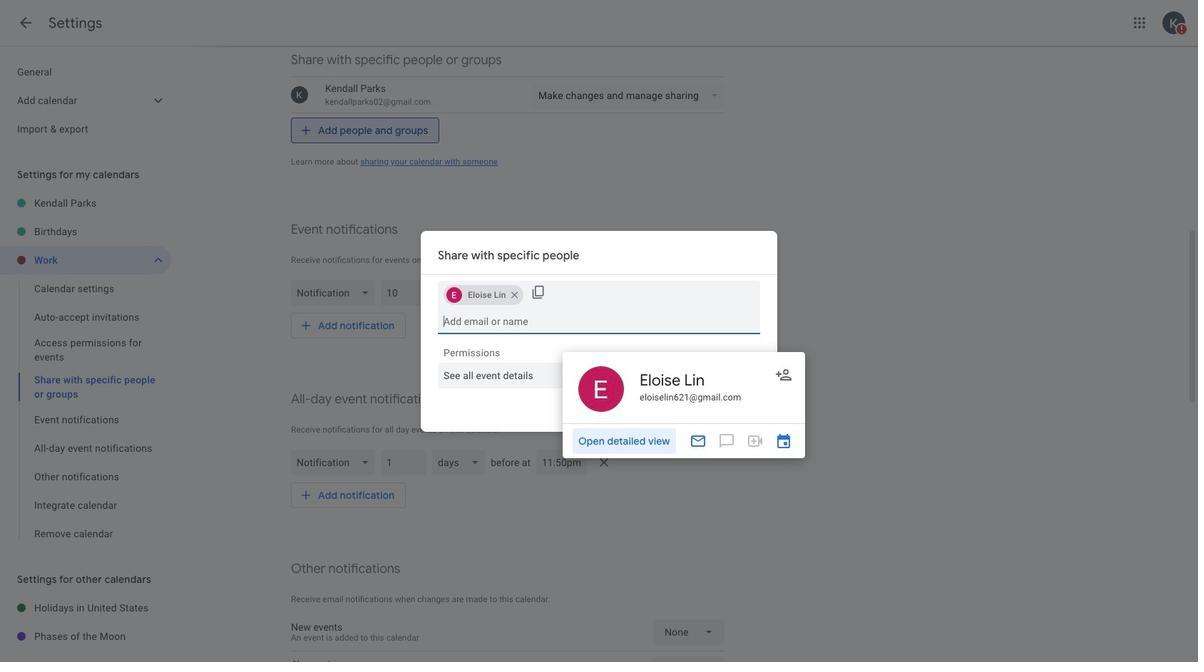 Task type: vqa. For each thing, say whether or not it's contained in the screenshot.
18 to the bottom
no



Task type: describe. For each thing, give the bounding box(es) containing it.
the day before at 11:50pm element
[[291, 447, 725, 479]]

go back image
[[17, 14, 34, 31]]

10 minutes before element
[[291, 278, 725, 309]]

Minutes in advance for notification number field
[[387, 280, 421, 306]]

work tree item
[[0, 246, 171, 275]]

birthdays tree item
[[0, 218, 171, 246]]

Days in advance for notification number field
[[387, 450, 421, 476]]

3 tree from the top
[[0, 594, 171, 652]]

1 tree from the top
[[0, 58, 171, 143]]

Add email or name text field
[[444, 309, 755, 334]]

eloise lin, selected option
[[444, 284, 524, 307]]

2 tree from the top
[[0, 189, 171, 549]]



Task type: locate. For each thing, give the bounding box(es) containing it.
kendall parks tree item
[[0, 189, 171, 218]]

0 vertical spatial tree
[[0, 58, 171, 143]]

2 vertical spatial tree
[[0, 594, 171, 652]]

phases of the moon tree item
[[0, 623, 171, 652]]

heading
[[49, 14, 103, 32]]

information card element
[[563, 353, 806, 459]]

1 vertical spatial tree
[[0, 189, 171, 549]]

None field
[[438, 363, 761, 389]]

tree item
[[0, 369, 171, 406]]

selected people list box
[[438, 281, 527, 309]]

tree
[[0, 58, 171, 143], [0, 189, 171, 549], [0, 594, 171, 652]]

dialog
[[421, 231, 778, 432]]

group
[[0, 275, 171, 549]]

holidays in united states tree item
[[0, 594, 171, 623]]



